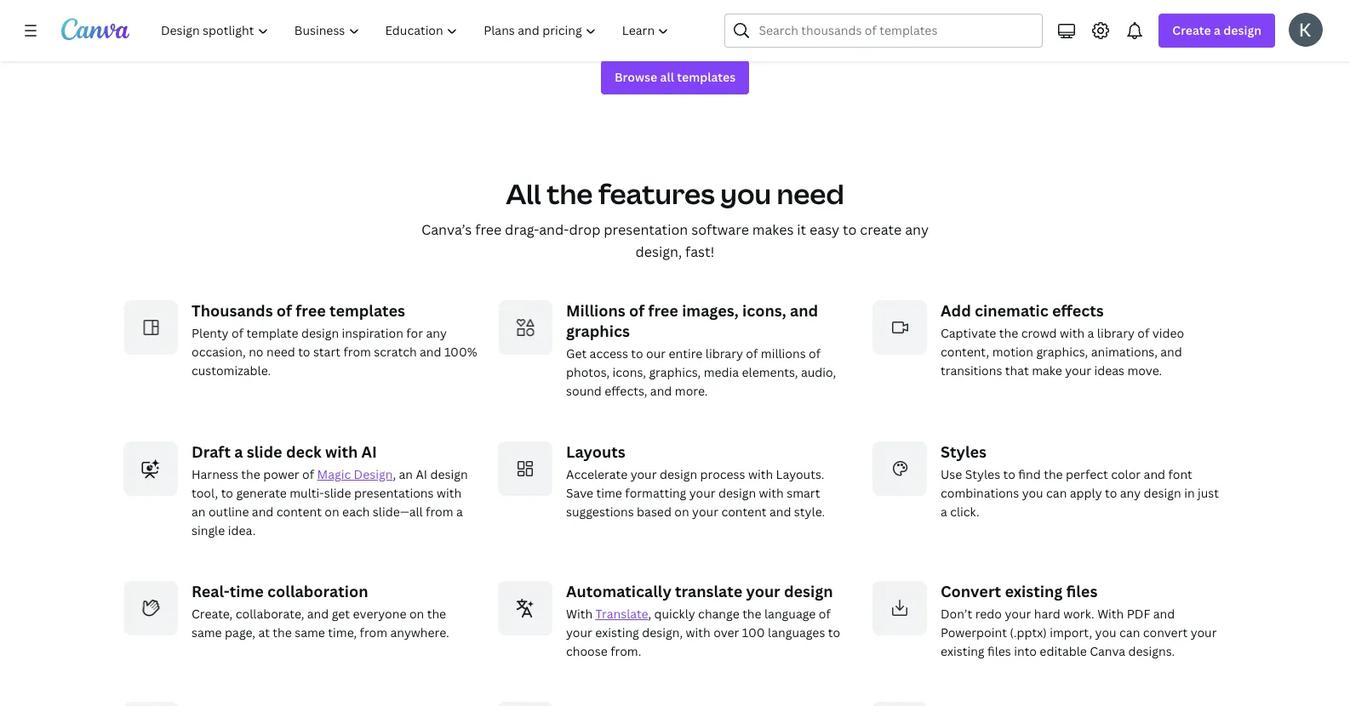 Task type: describe. For each thing, give the bounding box(es) containing it.
with inside , quickly change the language of your existing design, with over 100 languages to choose from.
[[686, 625, 711, 641]]

cinematic
[[975, 301, 1048, 321]]

editable
[[1040, 644, 1087, 660]]

any inside thousands of free templates plenty of template design inspiration for any occasion, no need to start from scratch and 100% customizable.
[[426, 325, 447, 342]]

use
[[941, 467, 962, 483]]

choose
[[566, 644, 608, 660]]

on inside "layouts accelerate your design process with layouts. save time formatting your design with smart suggestions based on your content and style."
[[674, 504, 689, 520]]

layouts accelerate your design process with layouts. save time formatting your design with smart suggestions based on your content and style.
[[566, 442, 825, 520]]

design down process
[[718, 485, 756, 502]]

page,
[[225, 625, 255, 641]]

need inside 'all the features you need canva's free drag-and-drop presentation software makes it easy to create any design, fast!'
[[777, 176, 844, 212]]

and inside add cinematic effects captivate the crowd with a library of video content, motion graphics, animations, and transitions that make your ideas move.
[[1160, 344, 1182, 360]]

a right draft on the left bottom of the page
[[234, 442, 243, 462]]

0 horizontal spatial slide
[[247, 442, 282, 462]]

with left smart on the right bottom
[[759, 485, 784, 502]]

1 horizontal spatial an
[[399, 467, 413, 483]]

convert existing files image
[[873, 582, 927, 636]]

slide—all
[[373, 504, 423, 520]]

drag-
[[505, 221, 539, 239]]

of up elements,
[[746, 346, 758, 362]]

power
[[263, 467, 299, 483]]

captivate
[[941, 325, 996, 342]]

no
[[249, 344, 263, 360]]

automatically translate your design image
[[498, 582, 552, 636]]

inspiration
[[342, 325, 403, 342]]

from inside , an ai design tool, to generate multi-slide presentations with an outline and content on each slide—all from a single idea.
[[426, 504, 453, 520]]

design up language
[[784, 582, 833, 602]]

and inside convert existing files don't redo your hard work. with pdf and powerpoint (.pptx) import, you can convert your existing files into editable canva designs.
[[1153, 606, 1175, 622]]

design up formatting
[[660, 467, 697, 483]]

can inside styles use styles to find the perfect color and font combinations you can apply to any design in just a click.
[[1046, 485, 1067, 502]]

translate
[[675, 582, 742, 602]]

browse all templates
[[614, 69, 736, 85]]

to inside thousands of free templates plenty of template design inspiration for any occasion, no need to start from scratch and 100% customizable.
[[298, 344, 310, 360]]

with inside add cinematic effects captivate the crowd with a library of video content, motion graphics, animations, and transitions that make your ideas move.
[[1060, 325, 1085, 342]]

audio,
[[801, 365, 836, 381]]

designs.
[[1128, 644, 1175, 660]]

elements,
[[742, 365, 798, 381]]

free for thousands of free templates
[[296, 301, 326, 321]]

convert
[[941, 582, 1001, 602]]

features
[[598, 176, 715, 212]]

animations,
[[1091, 344, 1158, 360]]

free for millions of free images, icons, and graphics
[[648, 301, 678, 321]]

template
[[246, 325, 298, 342]]

plenty
[[192, 325, 229, 342]]

ideas
[[1094, 363, 1124, 379]]

don't
[[941, 606, 972, 622]]

design, inside 'all the features you need canva's free drag-and-drop presentation software makes it easy to create any design, fast!'
[[635, 243, 682, 262]]

your inside add cinematic effects captivate the crowd with a library of video content, motion graphics, animations, and transitions that make your ideas move.
[[1065, 363, 1091, 379]]

canva's
[[421, 221, 472, 239]]

neutral and green contemporary pitch deck image
[[801, 0, 1012, 19]]

need inside thousands of free templates plenty of template design inspiration for any occasion, no need to start from scratch and 100% customizable.
[[266, 344, 295, 360]]

design inside , an ai design tool, to generate multi-slide presentations with an outline and content on each slide—all from a single idea.
[[430, 467, 468, 483]]

language
[[764, 606, 816, 622]]

design, inside , quickly change the language of your existing design, with over 100 languages to choose from.
[[642, 625, 683, 641]]

from for free
[[343, 344, 371, 360]]

you inside 'all the features you need canva's free drag-and-drop presentation software makes it easy to create any design, fast!'
[[720, 176, 771, 212]]

drop
[[569, 221, 600, 239]]

2 same from the left
[[295, 625, 325, 641]]

millions of free images, icons, and graphics image
[[498, 301, 552, 355]]

to down color
[[1105, 485, 1117, 502]]

to inside , an ai design tool, to generate multi-slide presentations with an outline and content on each slide—all from a single idea.
[[221, 485, 233, 502]]

convert existing files don't redo your hard work. with pdf and powerpoint (.pptx) import, you can convert your existing files into editable canva designs.
[[941, 582, 1217, 660]]

1 vertical spatial styles
[[965, 467, 1000, 483]]

a inside styles use styles to find the perfect color and font combinations you can apply to any design in just a click.
[[941, 504, 947, 520]]

start
[[313, 344, 340, 360]]

our
[[646, 346, 666, 362]]

fast!
[[685, 243, 715, 262]]

1 vertical spatial icons,
[[613, 365, 646, 381]]

millions
[[566, 301, 625, 321]]

find
[[1018, 467, 1041, 483]]

single
[[192, 523, 225, 539]]

time inside "layouts accelerate your design process with layouts. save time formatting your design with smart suggestions based on your content and style."
[[596, 485, 622, 502]]

add
[[941, 301, 971, 321]]

layouts.
[[776, 467, 824, 483]]

font
[[1168, 467, 1192, 483]]

color
[[1111, 467, 1141, 483]]

all the features you need canva's free drag-and-drop presentation software makes it easy to create any design, fast!
[[421, 176, 929, 262]]

time,
[[328, 625, 357, 641]]

scratch
[[374, 344, 417, 360]]

effects,
[[605, 383, 647, 399]]

powerpoint
[[941, 625, 1007, 641]]

automatically translate your design
[[566, 582, 833, 602]]

get
[[332, 606, 350, 622]]

in
[[1184, 485, 1195, 502]]

and inside , an ai design tool, to generate multi-slide presentations with an outline and content on each slide—all from a single idea.
[[252, 504, 274, 520]]

it
[[797, 221, 806, 239]]

1 with from the left
[[566, 606, 593, 622]]

your inside , quickly change the language of your existing design, with over 100 languages to choose from.
[[566, 625, 592, 641]]

the up "generate"
[[241, 467, 260, 483]]

canva
[[1090, 644, 1125, 660]]

library inside add cinematic effects captivate the crowd with a library of video content, motion graphics, animations, and transitions that make your ideas move.
[[1097, 325, 1135, 342]]

, for automatically translate your design
[[648, 606, 651, 622]]

perfect
[[1066, 467, 1108, 483]]

thousands of free templates plenty of template design inspiration for any occasion, no need to start from scratch and 100% customizable.
[[192, 301, 477, 379]]

crowd
[[1021, 325, 1057, 342]]

harness the power of magic design
[[192, 467, 393, 483]]

create
[[860, 221, 902, 239]]

effects
[[1052, 301, 1104, 321]]

content inside "layouts accelerate your design process with layouts. save time formatting your design with smart suggestions based on your content and style."
[[721, 504, 767, 520]]

on inside real-time collaboration create, collaborate, and get everyone on the same page, at the same time, from anywhere.
[[409, 606, 424, 622]]

the inside styles use styles to find the perfect color and font combinations you can apply to any design in just a click.
[[1044, 467, 1063, 483]]

access
[[590, 346, 628, 362]]

change
[[698, 606, 739, 622]]

outline
[[208, 504, 249, 520]]

a inside , an ai design tool, to generate multi-slide presentations with an outline and content on each slide—all from a single idea.
[[456, 504, 463, 520]]

click.
[[950, 504, 979, 520]]

deck
[[286, 442, 322, 462]]

collaborate,
[[236, 606, 304, 622]]

to inside 'all the features you need canva's free drag-and-drop presentation software makes it easy to create any design, fast!'
[[843, 221, 857, 239]]

templates inside thousands of free templates plenty of template design inspiration for any occasion, no need to start from scratch and 100% customizable.
[[329, 301, 405, 321]]

, quickly change the language of your existing design, with over 100 languages to choose from.
[[566, 606, 840, 660]]

translate
[[595, 606, 648, 622]]

from for collaboration
[[360, 625, 387, 641]]

idea.
[[228, 523, 256, 539]]

existing inside , quickly change the language of your existing design, with over 100 languages to choose from.
[[595, 625, 639, 641]]

free inside 'all the features you need canva's free drag-and-drop presentation software makes it easy to create any design, fast!'
[[475, 221, 502, 239]]

slide inside , an ai design tool, to generate multi-slide presentations with an outline and content on each slide—all from a single idea.
[[324, 485, 351, 502]]

of right millions
[[629, 301, 645, 321]]

0 vertical spatial existing
[[1005, 582, 1063, 602]]

video
[[1152, 325, 1184, 342]]

1 horizontal spatial templates
[[677, 69, 736, 85]]

formatting
[[625, 485, 686, 502]]

design inside thousands of free templates plenty of template design inspiration for any occasion, no need to start from scratch and 100% customizable.
[[301, 325, 339, 342]]

software
[[691, 221, 749, 239]]



Task type: vqa. For each thing, say whether or not it's contained in the screenshot.
the time
yes



Task type: locate. For each thing, give the bounding box(es) containing it.
files up work.
[[1066, 582, 1098, 602]]

you down find
[[1022, 485, 1043, 502]]

1 horizontal spatial icons,
[[742, 301, 786, 321]]

to right easy
[[843, 221, 857, 239]]

to left "our"
[[631, 346, 643, 362]]

, for draft a slide deck with ai
[[393, 467, 396, 483]]

on up anywhere.
[[409, 606, 424, 622]]

design up presentations
[[430, 467, 468, 483]]

1 vertical spatial files
[[987, 644, 1011, 660]]

thousands of free templates image
[[123, 301, 178, 355]]

time inside real-time collaboration create, collaborate, and get everyone on the same page, at the same time, from anywhere.
[[230, 582, 264, 602]]

and left the font
[[1144, 467, 1165, 483]]

and left more.
[[650, 383, 672, 399]]

with right process
[[748, 467, 773, 483]]

design inside dropdown button
[[1223, 22, 1262, 38]]

1 horizontal spatial can
[[1119, 625, 1140, 641]]

templates up inspiration
[[329, 301, 405, 321]]

1 vertical spatial existing
[[595, 625, 639, 641]]

each
[[342, 504, 370, 520]]

add cinematic effects captivate the crowd with a library of video content, motion graphics, animations, and transitions that make your ideas move.
[[941, 301, 1184, 379]]

slide down magic
[[324, 485, 351, 502]]

tool,
[[192, 485, 218, 502]]

create a design button
[[1159, 14, 1275, 48]]

files left into
[[987, 644, 1011, 660]]

styles up "combinations" at the right bottom
[[965, 467, 1000, 483]]

1 vertical spatial can
[[1119, 625, 1140, 641]]

can
[[1046, 485, 1067, 502], [1119, 625, 1140, 641]]

1 vertical spatial any
[[426, 325, 447, 342]]

easy
[[810, 221, 839, 239]]

1 horizontal spatial library
[[1097, 325, 1135, 342]]

with up magic
[[325, 442, 358, 462]]

0 vertical spatial design,
[[635, 243, 682, 262]]

redo
[[975, 606, 1002, 622]]

can down pdf
[[1119, 625, 1140, 641]]

library up media
[[706, 346, 743, 362]]

graphics, inside the millions of free images, icons, and graphics get access to our entire library of millions of photos, icons, graphics, media elements, audio, sound effects, and more.
[[649, 365, 701, 381]]

with right presentations
[[437, 485, 461, 502]]

(.pptx) import,
[[1010, 625, 1092, 641]]

the up 100
[[742, 606, 761, 622]]

any right create
[[905, 221, 929, 239]]

0 horizontal spatial an
[[192, 504, 206, 520]]

with left pdf
[[1097, 606, 1124, 622]]

1 vertical spatial time
[[230, 582, 264, 602]]

100
[[742, 625, 765, 641]]

2 horizontal spatial you
[[1095, 625, 1116, 641]]

a left click.
[[941, 504, 947, 520]]

a inside dropdown button
[[1214, 22, 1221, 38]]

, inside , an ai design tool, to generate multi-slide presentations with an outline and content on each slide—all from a single idea.
[[393, 467, 396, 483]]

harness
[[192, 467, 238, 483]]

1 horizontal spatial time
[[596, 485, 622, 502]]

design,
[[635, 243, 682, 262], [642, 625, 683, 641]]

design
[[354, 467, 393, 483]]

free
[[475, 221, 502, 239], [296, 301, 326, 321], [648, 301, 678, 321]]

0 vertical spatial templates
[[677, 69, 736, 85]]

and down for
[[420, 344, 441, 360]]

of left video
[[1138, 325, 1149, 342]]

, an ai design tool, to generate multi-slide presentations with an outline and content on each slide—all from a single idea.
[[192, 467, 468, 539]]

library inside the millions of free images, icons, and graphics get access to our entire library of millions of photos, icons, graphics, media elements, audio, sound effects, and more.
[[706, 346, 743, 362]]

with inside convert existing files don't redo your hard work. with pdf and powerpoint (.pptx) import, you can convert your existing files into editable canva designs.
[[1097, 606, 1124, 622]]

from.
[[610, 644, 641, 660]]

with
[[566, 606, 593, 622], [1097, 606, 1124, 622]]

1 horizontal spatial files
[[1066, 582, 1098, 602]]

1 vertical spatial ,
[[648, 606, 651, 622]]

2 vertical spatial from
[[360, 625, 387, 641]]

2 vertical spatial existing
[[941, 644, 984, 660]]

1 vertical spatial slide
[[324, 485, 351, 502]]

1 vertical spatial ai
[[416, 467, 427, 483]]

0 vertical spatial any
[[905, 221, 929, 239]]

slide up power at left
[[247, 442, 282, 462]]

1 horizontal spatial slide
[[324, 485, 351, 502]]

1 vertical spatial from
[[426, 504, 453, 520]]

slide
[[247, 442, 282, 462], [324, 485, 351, 502]]

layouts image
[[498, 442, 552, 497]]

2 horizontal spatial any
[[1120, 485, 1141, 502]]

1 vertical spatial library
[[706, 346, 743, 362]]

the inside add cinematic effects captivate the crowd with a library of video content, motion graphics, animations, and transitions that make your ideas move.
[[999, 325, 1018, 342]]

with inside , an ai design tool, to generate multi-slide presentations with an outline and content on each slide—all from a single idea.
[[437, 485, 461, 502]]

1 vertical spatial graphics,
[[649, 365, 701, 381]]

1 horizontal spatial you
[[1022, 485, 1043, 502]]

0 vertical spatial you
[[720, 176, 771, 212]]

blue minimalist business pitch deck presentation image
[[569, 0, 781, 19]]

of inside , quickly change the language of your existing design, with over 100 languages to choose from.
[[819, 606, 831, 622]]

and down "generate"
[[252, 504, 274, 520]]

design down the font
[[1144, 485, 1181, 502]]

styles image
[[873, 442, 927, 497]]

and down the collaboration
[[307, 606, 329, 622]]

same down create,
[[192, 625, 222, 641]]

of up multi- in the bottom of the page
[[302, 467, 314, 483]]

1 vertical spatial an
[[192, 504, 206, 520]]

automatically
[[566, 582, 671, 602]]

on
[[325, 504, 339, 520], [674, 504, 689, 520], [409, 606, 424, 622]]

0 vertical spatial from
[[343, 344, 371, 360]]

of down thousands
[[232, 325, 243, 342]]

0 horizontal spatial library
[[706, 346, 743, 362]]

to inside , quickly change the language of your existing design, with over 100 languages to choose from.
[[828, 625, 840, 641]]

ai inside , an ai design tool, to generate multi-slide presentations with an outline and content on each slide—all from a single idea.
[[416, 467, 427, 483]]

1 horizontal spatial ai
[[416, 467, 427, 483]]

1 vertical spatial need
[[266, 344, 295, 360]]

free inside the millions of free images, icons, and graphics get access to our entire library of millions of photos, icons, graphics, media elements, audio, sound effects, and more.
[[648, 301, 678, 321]]

the inside 'all the features you need canva's free drag-and-drop presentation software makes it easy to create any design, fast!'
[[547, 176, 593, 212]]

and-
[[539, 221, 569, 239]]

, inside , quickly change the language of your existing design, with over 100 languages to choose from.
[[648, 606, 651, 622]]

the right at
[[273, 625, 292, 641]]

and up the convert
[[1153, 606, 1175, 622]]

with down effects
[[1060, 325, 1085, 342]]

you inside convert existing files don't redo your hard work. with pdf and powerpoint (.pptx) import, you can convert your existing files into editable canva designs.
[[1095, 625, 1116, 641]]

1 vertical spatial templates
[[329, 301, 405, 321]]

of up template
[[276, 301, 292, 321]]

design
[[1223, 22, 1262, 38], [301, 325, 339, 342], [430, 467, 468, 483], [660, 467, 697, 483], [718, 485, 756, 502], [1144, 485, 1181, 502], [784, 582, 833, 602]]

0 horizontal spatial files
[[987, 644, 1011, 660]]

1 vertical spatial you
[[1022, 485, 1043, 502]]

an up presentations
[[399, 467, 413, 483]]

1 horizontal spatial same
[[295, 625, 325, 641]]

1 horizontal spatial on
[[409, 606, 424, 622]]

0 horizontal spatial time
[[230, 582, 264, 602]]

time
[[596, 485, 622, 502], [230, 582, 264, 602]]

0 vertical spatial an
[[399, 467, 413, 483]]

with up choose
[[566, 606, 593, 622]]

anywhere.
[[390, 625, 449, 641]]

0 horizontal spatial same
[[192, 625, 222, 641]]

generate
[[236, 485, 287, 502]]

design, down quickly
[[642, 625, 683, 641]]

suggestions
[[566, 504, 634, 520]]

0 horizontal spatial icons,
[[613, 365, 646, 381]]

0 vertical spatial icons,
[[742, 301, 786, 321]]

,
[[393, 467, 396, 483], [648, 606, 651, 622]]

0 vertical spatial library
[[1097, 325, 1135, 342]]

1 horizontal spatial need
[[777, 176, 844, 212]]

Search search field
[[759, 14, 1032, 47]]

styles use styles to find the perfect color and font combinations you can apply to any design in just a click.
[[941, 442, 1219, 520]]

multi-
[[290, 485, 324, 502]]

millions
[[761, 346, 806, 362]]

on right based at the bottom left of page
[[674, 504, 689, 520]]

from inside real-time collaboration create, collaborate, and get everyone on the same page, at the same time, from anywhere.
[[360, 625, 387, 641]]

need up it
[[777, 176, 844, 212]]

to left the start
[[298, 344, 310, 360]]

a down effects
[[1088, 325, 1094, 342]]

apply
[[1070, 485, 1102, 502]]

1 same from the left
[[192, 625, 222, 641]]

to inside the millions of free images, icons, and graphics get access to our entire library of millions of photos, icons, graphics, media elements, audio, sound effects, and more.
[[631, 346, 643, 362]]

design up the start
[[301, 325, 339, 342]]

ai up presentations
[[416, 467, 427, 483]]

, left quickly
[[648, 606, 651, 622]]

top level navigation element
[[150, 14, 684, 48]]

save
[[566, 485, 593, 502]]

0 horizontal spatial content
[[276, 504, 322, 520]]

an down tool,
[[192, 504, 206, 520]]

a right slide—all
[[456, 504, 463, 520]]

existing up hard
[[1005, 582, 1063, 602]]

design, down presentation
[[635, 243, 682, 262]]

more.
[[675, 383, 708, 399]]

2 horizontal spatial free
[[648, 301, 678, 321]]

at
[[258, 625, 270, 641]]

and inside thousands of free templates plenty of template design inspiration for any occasion, no need to start from scratch and 100% customizable.
[[420, 344, 441, 360]]

a inside add cinematic effects captivate the crowd with a library of video content, motion graphics, animations, and transitions that make your ideas move.
[[1088, 325, 1094, 342]]

your
[[1065, 363, 1091, 379], [630, 467, 657, 483], [689, 485, 716, 502], [692, 504, 718, 520], [746, 582, 780, 602], [1005, 606, 1031, 622], [566, 625, 592, 641], [1191, 625, 1217, 641]]

of inside add cinematic effects captivate the crowd with a library of video content, motion graphics, animations, and transitions that make your ideas move.
[[1138, 325, 1149, 342]]

create a design
[[1172, 22, 1262, 38]]

process
[[700, 467, 745, 483]]

free inside thousands of free templates plenty of template design inspiration for any occasion, no need to start from scratch and 100% customizable.
[[296, 301, 326, 321]]

0 horizontal spatial templates
[[329, 301, 405, 321]]

hard
[[1034, 606, 1060, 622]]

time up the suggestions
[[596, 485, 622, 502]]

with
[[1060, 325, 1085, 342], [325, 442, 358, 462], [748, 467, 773, 483], [437, 485, 461, 502], [759, 485, 784, 502], [686, 625, 711, 641]]

the up the motion
[[999, 325, 1018, 342]]

and inside real-time collaboration create, collaborate, and get everyone on the same page, at the same time, from anywhere.
[[307, 606, 329, 622]]

from down inspiration
[[343, 344, 371, 360]]

everyone
[[353, 606, 406, 622]]

library up "animations,"
[[1097, 325, 1135, 342]]

0 horizontal spatial need
[[266, 344, 295, 360]]

0 vertical spatial time
[[596, 485, 622, 502]]

you
[[720, 176, 771, 212], [1022, 485, 1043, 502], [1095, 625, 1116, 641]]

combinations
[[941, 485, 1019, 502]]

templates right the all
[[677, 69, 736, 85]]

1 horizontal spatial content
[[721, 504, 767, 520]]

existing down translate link
[[595, 625, 639, 641]]

and left style.
[[769, 504, 791, 520]]

you inside styles use styles to find the perfect color and font combinations you can apply to any design in just a click.
[[1022, 485, 1043, 502]]

2 vertical spatial you
[[1095, 625, 1116, 641]]

0 horizontal spatial any
[[426, 325, 447, 342]]

into
[[1014, 644, 1037, 660]]

2 horizontal spatial on
[[674, 504, 689, 520]]

0 horizontal spatial ai
[[361, 442, 377, 462]]

all
[[506, 176, 541, 212]]

free up "our"
[[648, 301, 678, 321]]

design right create
[[1223, 22, 1262, 38]]

create,
[[192, 606, 233, 622]]

2 content from the left
[[721, 504, 767, 520]]

graphics, up make
[[1036, 344, 1088, 360]]

any
[[905, 221, 929, 239], [426, 325, 447, 342], [1120, 485, 1141, 502]]

need
[[777, 176, 844, 212], [266, 344, 295, 360]]

magic
[[317, 467, 351, 483]]

the up drop
[[547, 176, 593, 212]]

ai up design at left
[[361, 442, 377, 462]]

0 vertical spatial ,
[[393, 467, 396, 483]]

kendall parks image
[[1289, 13, 1323, 47]]

0 horizontal spatial graphics,
[[649, 365, 701, 381]]

1 horizontal spatial any
[[905, 221, 929, 239]]

None search field
[[725, 14, 1043, 48]]

any down color
[[1120, 485, 1141, 502]]

icons, up millions
[[742, 301, 786, 321]]

real-time collaboration create, collaborate, and get everyone on the same page, at the same time, from anywhere.
[[192, 582, 449, 641]]

same left "time,"
[[295, 625, 325, 641]]

0 vertical spatial ai
[[361, 442, 377, 462]]

to right languages
[[828, 625, 840, 641]]

existing down powerpoint
[[941, 644, 984, 660]]

0 vertical spatial need
[[777, 176, 844, 212]]

translate link
[[595, 606, 648, 622]]

free left drag- in the left top of the page
[[475, 221, 502, 239]]

transitions
[[941, 363, 1002, 379]]

make
[[1032, 363, 1062, 379]]

can inside convert existing files don't redo your hard work. with pdf and powerpoint (.pptx) import, you can convert your existing files into editable canva designs.
[[1119, 625, 1140, 641]]

0 horizontal spatial ,
[[393, 467, 396, 483]]

and inside styles use styles to find the perfect color and font combinations you can apply to any design in just a click.
[[1144, 467, 1165, 483]]

photos,
[[566, 365, 610, 381]]

graphics, inside add cinematic effects captivate the crowd with a library of video content, motion graphics, animations, and transitions that make your ideas move.
[[1036, 344, 1088, 360]]

0 horizontal spatial on
[[325, 504, 339, 520]]

and down video
[[1160, 344, 1182, 360]]

images,
[[682, 301, 739, 321]]

work.
[[1063, 606, 1094, 622]]

from down everyone on the bottom
[[360, 625, 387, 641]]

2 with from the left
[[1097, 606, 1124, 622]]

0 vertical spatial graphics,
[[1036, 344, 1088, 360]]

based
[[637, 504, 672, 520]]

content down process
[[721, 504, 767, 520]]

1 vertical spatial design,
[[642, 625, 683, 641]]

pdf
[[1127, 606, 1150, 622]]

the inside , quickly change the language of your existing design, with over 100 languages to choose from.
[[742, 606, 761, 622]]

, up presentations
[[393, 467, 396, 483]]

0 horizontal spatial with
[[566, 606, 593, 622]]

any right for
[[426, 325, 447, 342]]

0 horizontal spatial can
[[1046, 485, 1067, 502]]

and up millions
[[790, 301, 818, 321]]

with down change at right
[[686, 625, 711, 641]]

on inside , an ai design tool, to generate multi-slide presentations with an outline and content on each slide—all from a single idea.
[[325, 504, 339, 520]]

quickly
[[654, 606, 695, 622]]

get
[[566, 346, 587, 362]]

draft a slide deck with ai
[[192, 442, 377, 462]]

the right find
[[1044, 467, 1063, 483]]

1 horizontal spatial free
[[475, 221, 502, 239]]

from inside thousands of free templates plenty of template design inspiration for any occasion, no need to start from scratch and 100% customizable.
[[343, 344, 371, 360]]

1 horizontal spatial graphics,
[[1036, 344, 1088, 360]]

to left find
[[1003, 467, 1015, 483]]

1 content from the left
[[276, 504, 322, 520]]

sound
[[566, 383, 602, 399]]

on left each
[[325, 504, 339, 520]]

magic design link
[[317, 467, 393, 483]]

and
[[790, 301, 818, 321], [420, 344, 441, 360], [1160, 344, 1182, 360], [650, 383, 672, 399], [1144, 467, 1165, 483], [252, 504, 274, 520], [769, 504, 791, 520], [307, 606, 329, 622], [1153, 606, 1175, 622]]

of
[[276, 301, 292, 321], [629, 301, 645, 321], [232, 325, 243, 342], [1138, 325, 1149, 342], [746, 346, 758, 362], [809, 346, 821, 362], [302, 467, 314, 483], [819, 606, 831, 622]]

content down multi- in the bottom of the page
[[276, 504, 322, 520]]

1 horizontal spatial with
[[1097, 606, 1124, 622]]

millions of free images, icons, and graphics get access to our entire library of millions of photos, icons, graphics, media elements, audio, sound effects, and more.
[[566, 301, 836, 399]]

0 vertical spatial slide
[[247, 442, 282, 462]]

2 horizontal spatial existing
[[1005, 582, 1063, 602]]

100%
[[444, 344, 477, 360]]

motion
[[992, 344, 1033, 360]]

an
[[399, 467, 413, 483], [192, 504, 206, 520]]

0 horizontal spatial free
[[296, 301, 326, 321]]

add cinematic effects image
[[873, 301, 927, 355]]

entire
[[669, 346, 703, 362]]

draft a slide deck with ai image
[[123, 442, 178, 497]]

graphics
[[566, 321, 630, 342]]

media
[[704, 365, 739, 381]]

of up 'audio,'
[[809, 346, 821, 362]]

draft
[[192, 442, 231, 462]]

1 horizontal spatial ,
[[648, 606, 651, 622]]

0 vertical spatial can
[[1046, 485, 1067, 502]]

0 vertical spatial styles
[[941, 442, 987, 462]]

and inside "layouts accelerate your design process with layouts. save time formatting your design with smart suggestions based on your content and style."
[[769, 504, 791, 520]]

over
[[713, 625, 739, 641]]

styles
[[941, 442, 987, 462], [965, 467, 1000, 483]]

graphics, down entire
[[649, 365, 701, 381]]

to up outline
[[221, 485, 233, 502]]

of up languages
[[819, 606, 831, 622]]

icons, up 'effects,'
[[613, 365, 646, 381]]

1 horizontal spatial existing
[[941, 644, 984, 660]]

from right slide—all
[[426, 504, 453, 520]]

styles up use
[[941, 442, 987, 462]]

2 vertical spatial any
[[1120, 485, 1141, 502]]

free up the start
[[296, 301, 326, 321]]

real-time collaboration image
[[123, 582, 178, 636]]

0 horizontal spatial existing
[[595, 625, 639, 641]]

languages
[[768, 625, 825, 641]]

a right create
[[1214, 22, 1221, 38]]

you up software
[[720, 176, 771, 212]]

the up anywhere.
[[427, 606, 446, 622]]

any inside 'all the features you need canva's free drag-and-drop presentation software makes it easy to create any design, fast!'
[[905, 221, 929, 239]]

0 vertical spatial files
[[1066, 582, 1098, 602]]

that
[[1005, 363, 1029, 379]]

can left apply
[[1046, 485, 1067, 502]]

you up canva
[[1095, 625, 1116, 641]]

0 horizontal spatial you
[[720, 176, 771, 212]]

any inside styles use styles to find the perfect color and font combinations you can apply to any design in just a click.
[[1120, 485, 1141, 502]]

design inside styles use styles to find the perfect color and font combinations you can apply to any design in just a click.
[[1144, 485, 1181, 502]]

time up collaborate,
[[230, 582, 264, 602]]

presentation
[[604, 221, 688, 239]]

content inside , an ai design tool, to generate multi-slide presentations with an outline and content on each slide—all from a single idea.
[[276, 504, 322, 520]]



